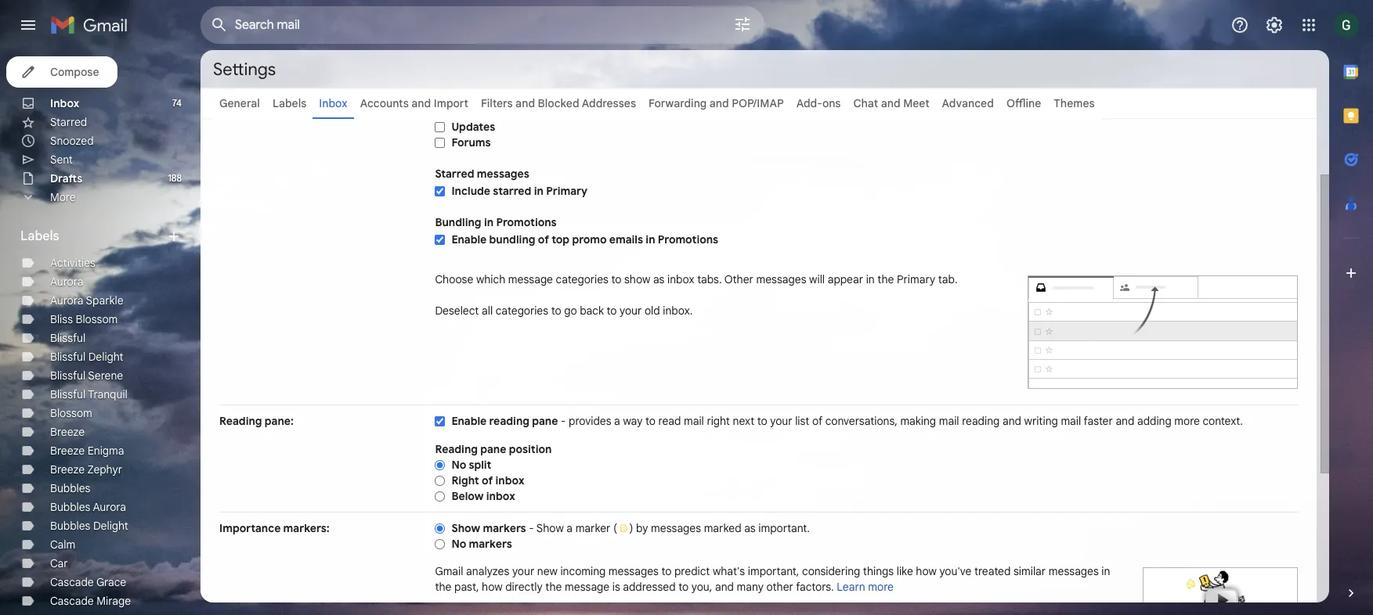 Task type: describe. For each thing, give the bounding box(es) containing it.
link to an instructional video for priority inbox image
[[1143, 568, 1298, 616]]

1 vertical spatial more
[[868, 580, 894, 594]]

in up "bundling"
[[484, 215, 494, 229]]

blissful for blissful 'link'
[[50, 331, 86, 345]]

conversations,
[[825, 414, 897, 428]]

factors.
[[796, 580, 834, 594]]

chat and meet
[[853, 96, 929, 110]]

1 mail from the left
[[684, 414, 704, 428]]

blissful serene
[[50, 369, 123, 383]]

car
[[50, 557, 68, 571]]

2 horizontal spatial of
[[812, 414, 823, 428]]

learn more link
[[837, 580, 894, 594]]

all
[[482, 304, 493, 318]]

many
[[737, 580, 764, 594]]

blissful delight
[[50, 350, 123, 364]]

which
[[476, 273, 505, 287]]

messages left will
[[756, 273, 806, 287]]

past,
[[454, 580, 479, 594]]

2 vertical spatial aurora
[[93, 501, 126, 515]]

breeze for breeze zephyr
[[50, 463, 85, 477]]

1 reading from the left
[[489, 414, 529, 428]]

making
[[900, 414, 936, 428]]

include
[[451, 184, 490, 198]]

cascade mirage link
[[50, 594, 131, 609]]

labels link
[[272, 96, 306, 110]]

blissful for blissful tranquil
[[50, 388, 86, 402]]

considering
[[802, 565, 860, 579]]

in right emails
[[646, 233, 655, 247]]

appear
[[828, 273, 863, 287]]

main menu image
[[19, 16, 38, 34]]

pop/imap
[[732, 96, 784, 110]]

breeze for breeze enigma
[[50, 444, 85, 458]]

Below inbox radio
[[435, 491, 445, 503]]

1 vertical spatial pane
[[480, 443, 506, 457]]

2 reading from the left
[[962, 414, 1000, 428]]

bundling
[[489, 233, 535, 247]]

1 horizontal spatial -
[[561, 414, 566, 428]]

markers for no
[[469, 537, 512, 551]]

0 horizontal spatial as
[[653, 273, 665, 287]]

0 horizontal spatial promotions
[[496, 215, 557, 229]]

labels for labels link on the left top
[[272, 96, 306, 110]]

more
[[50, 190, 76, 204]]

labels heading
[[20, 229, 166, 244]]

support image
[[1231, 16, 1249, 34]]

2 horizontal spatial the
[[878, 273, 894, 287]]

gmail analyzes your new incoming messages to predict what's important, considering things like how you've treated similar messages in the past, how directly the message is addressed to you, and many other factors.
[[435, 565, 1110, 594]]

forwarding and pop/imap
[[649, 96, 784, 110]]

aurora sparkle
[[50, 294, 123, 308]]

accounts and import link
[[360, 96, 468, 110]]

Include starred in Primary checkbox
[[435, 185, 445, 197]]

general link
[[219, 96, 260, 110]]

other
[[766, 580, 793, 594]]

bubbles delight link
[[50, 519, 128, 533]]

markers:
[[283, 522, 330, 536]]

add-ons link
[[796, 96, 841, 110]]

to left go
[[551, 304, 561, 318]]

sent
[[50, 153, 73, 167]]

2 mail from the left
[[939, 414, 959, 428]]

adding
[[1137, 414, 1172, 428]]

bliss blossom
[[50, 313, 118, 327]]

messages up addressed
[[608, 565, 659, 579]]

reading for reading pane position
[[435, 443, 478, 457]]

bundling
[[435, 215, 481, 229]]

pane:
[[265, 414, 294, 428]]

next
[[733, 414, 754, 428]]

drafts
[[50, 172, 82, 186]]

add-
[[796, 96, 822, 110]]

bubbles delight
[[50, 519, 128, 533]]

aurora link
[[50, 275, 83, 289]]

No split radio
[[435, 460, 445, 471]]

below
[[451, 490, 484, 504]]

serene
[[88, 369, 123, 383]]

faster
[[1084, 414, 1113, 428]]

breeze zephyr
[[50, 463, 122, 477]]

blissful for blissful serene
[[50, 369, 86, 383]]

treated
[[974, 565, 1011, 579]]

position
[[509, 443, 552, 457]]

forums
[[451, 136, 491, 150]]

learn more
[[837, 580, 894, 594]]

chat and meet link
[[853, 96, 929, 110]]

breeze enigma
[[50, 444, 124, 458]]

to down predict
[[678, 580, 689, 594]]

right
[[451, 474, 479, 488]]

advanced search options image
[[727, 9, 758, 40]]

0 vertical spatial primary
[[546, 184, 588, 198]]

1 horizontal spatial more
[[1174, 414, 1200, 428]]

grace
[[96, 576, 126, 590]]

and inside 'gmail analyzes your new incoming messages to predict what's important, considering things like how you've treated similar messages in the past, how directly the message is addressed to you, and many other factors.'
[[715, 580, 734, 594]]

blossom link
[[50, 407, 92, 421]]

import
[[434, 96, 468, 110]]

settings
[[213, 58, 276, 80]]

0 vertical spatial of
[[538, 233, 549, 247]]

reading pane position
[[435, 443, 552, 457]]

bliss
[[50, 313, 73, 327]]

inbox.
[[663, 304, 693, 318]]

1 horizontal spatial the
[[545, 580, 562, 594]]

forwarding
[[649, 96, 707, 110]]

2 show from the left
[[536, 522, 564, 536]]

and left pop/imap
[[709, 96, 729, 110]]

1 vertical spatial how
[[482, 580, 503, 594]]

2 horizontal spatial your
[[770, 414, 792, 428]]

compose button
[[6, 56, 118, 88]]

is
[[612, 580, 620, 594]]

(
[[613, 522, 617, 536]]

will
[[809, 273, 825, 287]]

bubbles aurora link
[[50, 501, 126, 515]]

Enable bundling of top promo emails in Promotions checkbox
[[435, 234, 445, 246]]

snoozed link
[[50, 134, 94, 148]]

settings image
[[1265, 16, 1284, 34]]

bubbles link
[[50, 482, 90, 496]]

no markers
[[451, 537, 512, 551]]

blocked
[[538, 96, 579, 110]]

cascade mirage
[[50, 594, 131, 609]]

inbox inside labels navigation
[[50, 96, 79, 110]]

bliss blossom link
[[50, 313, 118, 327]]

important,
[[748, 565, 799, 579]]

0 vertical spatial how
[[916, 565, 937, 579]]

you've
[[939, 565, 972, 579]]

in right starred
[[534, 184, 544, 198]]

chat
[[853, 96, 878, 110]]

messages up starred
[[477, 167, 529, 181]]

analyzes
[[466, 565, 509, 579]]

filters
[[481, 96, 513, 110]]

reading for reading pane:
[[219, 414, 262, 428]]

top
[[552, 233, 570, 247]]

starred
[[493, 184, 531, 198]]

general
[[219, 96, 260, 110]]

read
[[658, 414, 681, 428]]

Search mail text field
[[235, 17, 689, 33]]

below inbox
[[451, 490, 515, 504]]

bubbles aurora
[[50, 501, 126, 515]]

choose
[[435, 273, 473, 287]]

back
[[580, 304, 604, 318]]

2 vertical spatial of
[[482, 474, 493, 488]]

starred for starred link
[[50, 115, 87, 129]]

and right the faster
[[1116, 414, 1135, 428]]



Task type: vqa. For each thing, say whether or not it's contained in the screenshot.
the bottom LABELS
yes



Task type: locate. For each thing, give the bounding box(es) containing it.
show markers - show a marker (
[[451, 522, 620, 536]]

1 bubbles from the top
[[50, 482, 90, 496]]

1 blissful from the top
[[50, 331, 86, 345]]

no up right
[[451, 458, 466, 472]]

more right adding
[[1174, 414, 1200, 428]]

reading left writing
[[962, 414, 1000, 428]]

your left list
[[770, 414, 792, 428]]

sent link
[[50, 153, 73, 167]]

right
[[707, 414, 730, 428]]

breeze for breeze link
[[50, 425, 85, 439]]

of up below inbox
[[482, 474, 493, 488]]

1 vertical spatial reading
[[435, 443, 478, 457]]

blissful down bliss
[[50, 331, 86, 345]]

0 vertical spatial blossom
[[76, 313, 118, 327]]

pane up 'split'
[[480, 443, 506, 457]]

0 horizontal spatial of
[[482, 474, 493, 488]]

markers
[[483, 522, 526, 536], [469, 537, 512, 551]]

1 horizontal spatial inbox link
[[319, 96, 348, 110]]

- left provides
[[561, 414, 566, 428]]

aurora sparkle link
[[50, 294, 123, 308]]

list
[[795, 414, 809, 428]]

to right next
[[757, 414, 767, 428]]

0 horizontal spatial reading
[[219, 414, 262, 428]]

categories up back
[[556, 273, 609, 287]]

and down what's
[[715, 580, 734, 594]]

1 vertical spatial as
[[744, 522, 756, 536]]

starred up the "snoozed" link
[[50, 115, 87, 129]]

blissful down "blissful delight"
[[50, 369, 86, 383]]

0 vertical spatial promotions
[[496, 215, 557, 229]]

gmail image
[[50, 9, 136, 41]]

the
[[878, 273, 894, 287], [435, 580, 452, 594], [545, 580, 562, 594]]

and right filters
[[515, 96, 535, 110]]

No markers radio
[[435, 539, 445, 550]]

bubbles up calm
[[50, 519, 90, 533]]

1 vertical spatial starred
[[435, 167, 474, 181]]

importance
[[219, 522, 281, 536]]

1 vertical spatial markers
[[469, 537, 512, 551]]

add-ons
[[796, 96, 841, 110]]

)
[[629, 522, 633, 536]]

0 horizontal spatial starred
[[50, 115, 87, 129]]

1 horizontal spatial show
[[536, 522, 564, 536]]

-
[[561, 414, 566, 428], [529, 522, 534, 536]]

inbox up starred link
[[50, 96, 79, 110]]

more
[[1174, 414, 1200, 428], [868, 580, 894, 594]]

2 vertical spatial breeze
[[50, 463, 85, 477]]

a left "way"
[[614, 414, 620, 428]]

2 vertical spatial inbox
[[486, 490, 515, 504]]

1 vertical spatial message
[[565, 580, 610, 594]]

to right back
[[607, 304, 617, 318]]

1 horizontal spatial mail
[[939, 414, 959, 428]]

aurora for aurora sparkle
[[50, 294, 83, 308]]

0 vertical spatial enable
[[451, 233, 487, 247]]

by
[[636, 522, 648, 536]]

enable for enable reading pane - provides a way to read mail right next to your list of conversations, making mail reading and writing mail faster and adding more context.
[[451, 414, 487, 428]]

in inside 'gmail analyzes your new incoming messages to predict what's important, considering things like how you've treated similar messages in the past, how directly the message is addressed to you, and many other factors.'
[[1102, 565, 1110, 579]]

other
[[724, 273, 753, 287]]

0 vertical spatial as
[[653, 273, 665, 287]]

0 vertical spatial markers
[[483, 522, 526, 536]]

accounts
[[360, 96, 409, 110]]

0 horizontal spatial more
[[868, 580, 894, 594]]

bubbles down bubbles link
[[50, 501, 90, 515]]

messages right the by
[[651, 522, 701, 536]]

categories right 'all'
[[496, 304, 548, 318]]

0 horizontal spatial inbox
[[50, 96, 79, 110]]

cascade
[[50, 576, 94, 590], [50, 594, 94, 609]]

3 blissful from the top
[[50, 369, 86, 383]]

right of inbox
[[451, 474, 524, 488]]

to left show
[[611, 273, 621, 287]]

labels inside labels navigation
[[20, 229, 59, 244]]

1 horizontal spatial a
[[614, 414, 620, 428]]

enable reading pane - provides a way to read mail right next to your list of conversations, making mail reading and writing mail faster and adding more context.
[[451, 414, 1243, 428]]

bubbles down the 'breeze zephyr' link
[[50, 482, 90, 496]]

2 inbox link from the left
[[319, 96, 348, 110]]

blissful delight link
[[50, 350, 123, 364]]

inbox
[[667, 273, 694, 287], [495, 474, 524, 488], [486, 490, 515, 504]]

1 horizontal spatial categories
[[556, 273, 609, 287]]

inbox link right labels link on the left top
[[319, 96, 348, 110]]

provides
[[569, 414, 611, 428]]

similar
[[1014, 565, 1046, 579]]

primary left tab.
[[897, 273, 935, 287]]

blissful down blissful 'link'
[[50, 350, 86, 364]]

2 no from the top
[[451, 537, 466, 551]]

promotions up "bundling"
[[496, 215, 557, 229]]

you,
[[691, 580, 712, 594]]

advanced
[[942, 96, 994, 110]]

blissful for blissful delight
[[50, 350, 86, 364]]

0 vertical spatial aurora
[[50, 275, 83, 289]]

your inside 'gmail analyzes your new incoming messages to predict what's important, considering things like how you've treated similar messages in the past, how directly the message is addressed to you, and many other factors.'
[[512, 565, 534, 579]]

0 horizontal spatial message
[[508, 273, 553, 287]]

1 cascade from the top
[[50, 576, 94, 590]]

1 horizontal spatial reading
[[435, 443, 478, 457]]

delight down bubbles aurora
[[93, 519, 128, 533]]

bubbles
[[50, 482, 90, 496], [50, 501, 90, 515], [50, 519, 90, 533]]

of left top
[[538, 233, 549, 247]]

primary up top
[[546, 184, 588, 198]]

1 horizontal spatial your
[[620, 304, 642, 318]]

labels
[[272, 96, 306, 110], [20, 229, 59, 244]]

blossom up breeze link
[[50, 407, 92, 421]]

tab.
[[938, 273, 958, 287]]

cascade for cascade grace
[[50, 576, 94, 590]]

offline link
[[1006, 96, 1041, 110]]

and right the chat
[[881, 96, 900, 110]]

no for no markers
[[451, 537, 466, 551]]

reading up reading pane position
[[489, 414, 529, 428]]

2 breeze from the top
[[50, 444, 85, 458]]

message inside 'gmail analyzes your new incoming messages to predict what's important, considering things like how you've treated similar messages in the past, how directly the message is addressed to you, and many other factors.'
[[565, 580, 610, 594]]

to
[[611, 273, 621, 287], [551, 304, 561, 318], [607, 304, 617, 318], [645, 414, 656, 428], [757, 414, 767, 428], [661, 565, 672, 579], [678, 580, 689, 594]]

inbox up below inbox
[[495, 474, 524, 488]]

the down gmail
[[435, 580, 452, 594]]

1 inbox link from the left
[[50, 96, 79, 110]]

addresses
[[582, 96, 636, 110]]

starred
[[50, 115, 87, 129], [435, 167, 474, 181]]

0 vertical spatial inbox
[[667, 273, 694, 287]]

0 horizontal spatial labels
[[20, 229, 59, 244]]

show up the 'no markers'
[[451, 522, 480, 536]]

the down new
[[545, 580, 562, 594]]

aurora for the aurora link
[[50, 275, 83, 289]]

Updates checkbox
[[435, 121, 445, 133]]

2 blissful from the top
[[50, 350, 86, 364]]

promotions up choose which message categories to show as inbox tabs. other messages will appear in the primary tab.
[[658, 233, 718, 247]]

0 vertical spatial your
[[620, 304, 642, 318]]

enable bundling of top promo emails in promotions
[[451, 233, 718, 247]]

3 bubbles from the top
[[50, 519, 90, 533]]

enable for enable bundling of top promo emails in promotions
[[451, 233, 487, 247]]

- up directly
[[529, 522, 534, 536]]

1 no from the top
[[451, 458, 466, 472]]

old
[[645, 304, 660, 318]]

1 horizontal spatial labels
[[272, 96, 306, 110]]

delight up serene
[[88, 350, 123, 364]]

188
[[168, 172, 182, 184]]

enable down bundling
[[451, 233, 487, 247]]

as
[[653, 273, 665, 287], [744, 522, 756, 536]]

1 vertical spatial breeze
[[50, 444, 85, 458]]

blossom
[[76, 313, 118, 327], [50, 407, 92, 421]]

None checkbox
[[435, 416, 445, 428]]

directly
[[505, 580, 543, 594]]

ons
[[822, 96, 841, 110]]

delight
[[88, 350, 123, 364], [93, 519, 128, 533]]

3 mail from the left
[[1061, 414, 1081, 428]]

2 cascade from the top
[[50, 594, 94, 609]]

themes
[[1054, 96, 1095, 110]]

message right which
[[508, 273, 553, 287]]

0 horizontal spatial show
[[451, 522, 480, 536]]

pane
[[532, 414, 558, 428], [480, 443, 506, 457]]

no for no split
[[451, 458, 466, 472]]

Right of inbox radio
[[435, 475, 445, 487]]

breeze down breeze link
[[50, 444, 85, 458]]

drafts link
[[50, 172, 82, 186]]

breeze enigma link
[[50, 444, 124, 458]]

0 horizontal spatial primary
[[546, 184, 588, 198]]

1 vertical spatial blossom
[[50, 407, 92, 421]]

markers up the 'no markers'
[[483, 522, 526, 536]]

your left old
[[620, 304, 642, 318]]

1 horizontal spatial reading
[[962, 414, 1000, 428]]

cascade for cascade mirage
[[50, 594, 94, 609]]

things
[[863, 565, 894, 579]]

reading up no split
[[435, 443, 478, 457]]

go
[[564, 304, 577, 318]]

calm link
[[50, 538, 75, 552]]

how right like
[[916, 565, 937, 579]]

enable up reading pane position
[[451, 414, 487, 428]]

messages
[[477, 167, 529, 181], [756, 273, 806, 287], [651, 522, 701, 536], [608, 565, 659, 579], [1049, 565, 1099, 579]]

reading left "pane:" at left bottom
[[219, 414, 262, 428]]

1 horizontal spatial promotions
[[658, 233, 718, 247]]

delight for bubbles delight
[[93, 519, 128, 533]]

0 vertical spatial -
[[561, 414, 566, 428]]

1 enable from the top
[[451, 233, 487, 247]]

of right list
[[812, 414, 823, 428]]

activities
[[50, 256, 96, 270]]

no right no markers radio
[[451, 537, 466, 551]]

a left the marker on the left
[[567, 522, 573, 536]]

starred up include starred in primary option
[[435, 167, 474, 181]]

context.
[[1203, 414, 1243, 428]]

0 horizontal spatial categories
[[496, 304, 548, 318]]

1 vertical spatial promotions
[[658, 233, 718, 247]]

4 blissful from the top
[[50, 388, 86, 402]]

cascade down car link
[[50, 576, 94, 590]]

1 horizontal spatial starred
[[435, 167, 474, 181]]

as right the marked
[[744, 522, 756, 536]]

promo
[[572, 233, 607, 247]]

labels for labels heading at the left of page
[[20, 229, 59, 244]]

meet
[[903, 96, 929, 110]]

1 show from the left
[[451, 522, 480, 536]]

0 vertical spatial pane
[[532, 414, 558, 428]]

your up directly
[[512, 565, 534, 579]]

predict
[[674, 565, 710, 579]]

1 inbox from the left
[[50, 96, 79, 110]]

0 vertical spatial bubbles
[[50, 482, 90, 496]]

breeze up bubbles link
[[50, 463, 85, 477]]

1 breeze from the top
[[50, 425, 85, 439]]

1 vertical spatial aurora
[[50, 294, 83, 308]]

0 vertical spatial cascade
[[50, 576, 94, 590]]

mail right making
[[939, 414, 959, 428]]

aurora down the aurora link
[[50, 294, 83, 308]]

1 vertical spatial -
[[529, 522, 534, 536]]

starred for starred messages
[[435, 167, 474, 181]]

0 vertical spatial breeze
[[50, 425, 85, 439]]

1 vertical spatial your
[[770, 414, 792, 428]]

1 vertical spatial bubbles
[[50, 501, 90, 515]]

0 horizontal spatial -
[[529, 522, 534, 536]]

starred inside labels navigation
[[50, 115, 87, 129]]

primary
[[546, 184, 588, 198], [897, 273, 935, 287]]

mail right read
[[684, 414, 704, 428]]

important.
[[758, 522, 810, 536]]

0 vertical spatial more
[[1174, 414, 1200, 428]]

and left writing
[[1003, 414, 1021, 428]]

bubbles for aurora
[[50, 501, 90, 515]]

compose
[[50, 65, 99, 79]]

74
[[172, 97, 182, 109]]

0 vertical spatial a
[[614, 414, 620, 428]]

1 horizontal spatial pane
[[532, 414, 558, 428]]

1 vertical spatial labels
[[20, 229, 59, 244]]

1 horizontal spatial how
[[916, 565, 937, 579]]

labels up the 'activities'
[[20, 229, 59, 244]]

inbox down right of inbox
[[486, 490, 515, 504]]

0 horizontal spatial mail
[[684, 414, 704, 428]]

0 vertical spatial no
[[451, 458, 466, 472]]

0 horizontal spatial pane
[[480, 443, 506, 457]]

addressed
[[623, 580, 676, 594]]

zephyr
[[87, 463, 122, 477]]

aurora up bubbles delight
[[93, 501, 126, 515]]

labels navigation
[[0, 50, 201, 616]]

and left import
[[411, 96, 431, 110]]

markers up analyzes
[[469, 537, 512, 551]]

emails
[[609, 233, 643, 247]]

1 vertical spatial categories
[[496, 304, 548, 318]]

as right show
[[653, 273, 665, 287]]

1 vertical spatial cascade
[[50, 594, 94, 609]]

0 vertical spatial message
[[508, 273, 553, 287]]

None search field
[[201, 6, 764, 44]]

2 vertical spatial bubbles
[[50, 519, 90, 533]]

1 vertical spatial enable
[[451, 414, 487, 428]]

inbox link up starred link
[[50, 96, 79, 110]]

0 vertical spatial labels
[[272, 96, 306, 110]]

inbox link
[[50, 96, 79, 110], [319, 96, 348, 110]]

how down analyzes
[[482, 580, 503, 594]]

pane up position
[[532, 414, 558, 428]]

blissful
[[50, 331, 86, 345], [50, 350, 86, 364], [50, 369, 86, 383], [50, 388, 86, 402]]

how
[[916, 565, 937, 579], [482, 580, 503, 594]]

deselect all categories to go back to your old inbox.
[[435, 304, 693, 318]]

the right appear
[[878, 273, 894, 287]]

1 vertical spatial a
[[567, 522, 573, 536]]

1 horizontal spatial as
[[744, 522, 756, 536]]

0 horizontal spatial how
[[482, 580, 503, 594]]

mail left the faster
[[1061, 414, 1081, 428]]

markers for show
[[483, 522, 526, 536]]

blissful tranquil
[[50, 388, 128, 402]]

inbox right labels link on the left top
[[319, 96, 348, 110]]

0 vertical spatial categories
[[556, 273, 609, 287]]

1 horizontal spatial primary
[[897, 273, 935, 287]]

mirage
[[97, 594, 131, 609]]

breeze down blossom link
[[50, 425, 85, 439]]

blossom down sparkle
[[76, 313, 118, 327]]

1 vertical spatial no
[[451, 537, 466, 551]]

1 vertical spatial primary
[[897, 273, 935, 287]]

0 horizontal spatial inbox link
[[50, 96, 79, 110]]

Forums checkbox
[[435, 137, 445, 149]]

0 vertical spatial starred
[[50, 115, 87, 129]]

blissful up blossom link
[[50, 388, 86, 402]]

to right "way"
[[645, 414, 656, 428]]

in right appear
[[866, 273, 875, 287]]

show left the marker on the left
[[536, 522, 564, 536]]

2 inbox from the left
[[319, 96, 348, 110]]

to up addressed
[[661, 565, 672, 579]]

enigma
[[87, 444, 124, 458]]

1 horizontal spatial inbox
[[319, 96, 348, 110]]

messages right similar
[[1049, 565, 1099, 579]]

labels right general "link"
[[272, 96, 306, 110]]

0 vertical spatial reading
[[219, 414, 262, 428]]

delight for blissful delight
[[88, 350, 123, 364]]

None radio
[[435, 523, 445, 535]]

0 horizontal spatial reading
[[489, 414, 529, 428]]

1 horizontal spatial of
[[538, 233, 549, 247]]

and
[[411, 96, 431, 110], [515, 96, 535, 110], [709, 96, 729, 110], [881, 96, 900, 110], [1003, 414, 1021, 428], [1116, 414, 1135, 428], [715, 580, 734, 594]]

blissful serene link
[[50, 369, 123, 383]]

like
[[897, 565, 913, 579]]

more down things
[[868, 580, 894, 594]]

inbox left tabs.
[[667, 273, 694, 287]]

3 breeze from the top
[[50, 463, 85, 477]]

bundling in promotions
[[435, 215, 557, 229]]

1 vertical spatial inbox
[[495, 474, 524, 488]]

1 vertical spatial delight
[[93, 519, 128, 533]]

tabs.
[[697, 273, 722, 287]]

0 horizontal spatial the
[[435, 580, 452, 594]]

2 enable from the top
[[451, 414, 487, 428]]

0 vertical spatial delight
[[88, 350, 123, 364]]

0 horizontal spatial a
[[567, 522, 573, 536]]

cascade down cascade grace
[[50, 594, 94, 609]]

bubbles for delight
[[50, 519, 90, 533]]

aurora down the 'activities'
[[50, 275, 83, 289]]

message down incoming
[[565, 580, 610, 594]]

2 horizontal spatial mail
[[1061, 414, 1081, 428]]

search mail image
[[205, 11, 233, 39]]

tab list
[[1329, 50, 1373, 559]]

0 horizontal spatial your
[[512, 565, 534, 579]]

1 vertical spatial of
[[812, 414, 823, 428]]

no split
[[451, 458, 491, 472]]

in right similar
[[1102, 565, 1110, 579]]

1 horizontal spatial message
[[565, 580, 610, 594]]

2 bubbles from the top
[[50, 501, 90, 515]]

enable
[[451, 233, 487, 247], [451, 414, 487, 428]]



